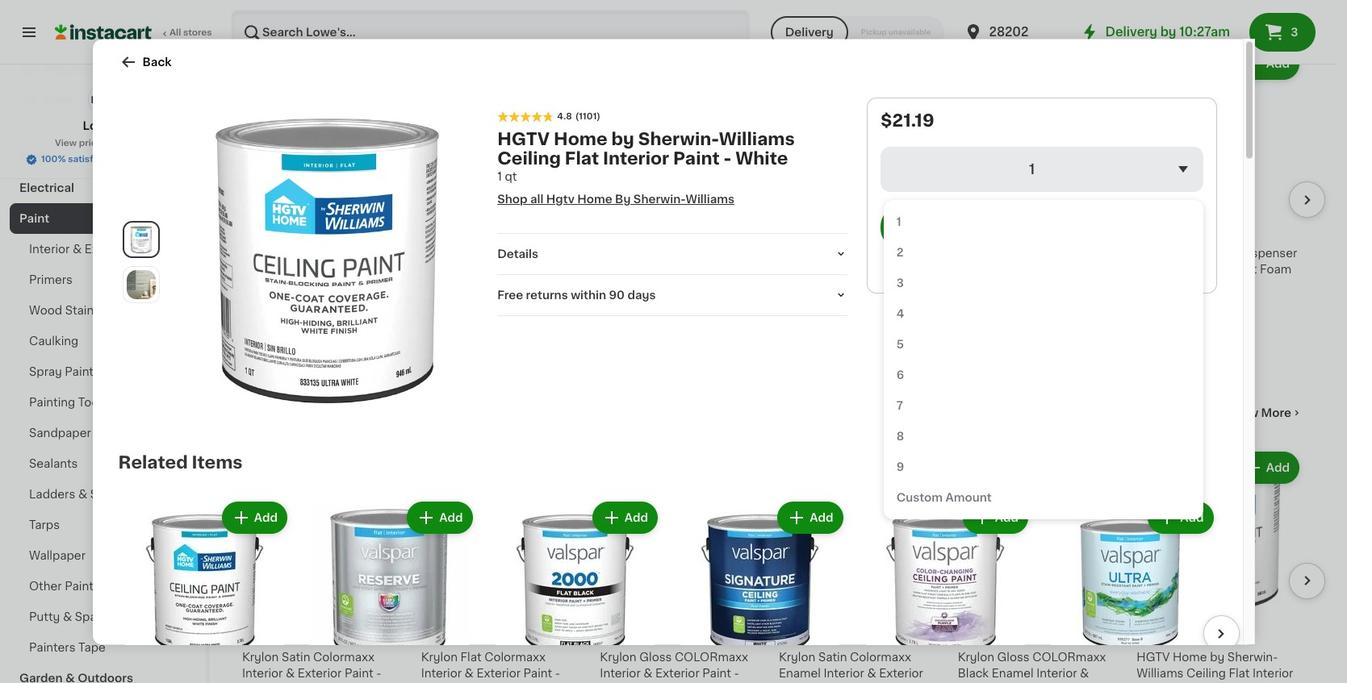 Task type: describe. For each thing, give the bounding box(es) containing it.
roller
[[666, 264, 699, 275]]

28202 button
[[963, 10, 1060, 55]]

days
[[628, 289, 656, 300]]

electrical link
[[10, 173, 196, 203]]

off inside buy 4, get 15% off button
[[689, 316, 706, 327]]

details button
[[497, 245, 847, 262]]

$ for great stuff gaps & cracks natural insulating foam sealant
[[782, 224, 789, 234]]

stain
[[65, 305, 94, 316]]

all stores link
[[55, 10, 213, 55]]

items down (337)
[[1207, 349, 1240, 361]]

free returns within 90 days
[[497, 289, 656, 300]]

buy 12, get 10% off see eligible items for 5
[[421, 316, 531, 345]]

colormaxx for exterior
[[675, 652, 748, 663]]

enamel inside krylon satin colormaxx enamel interior & exterio
[[779, 668, 821, 679]]

cover
[[702, 264, 736, 275]]

custom
[[897, 492, 943, 503]]

100% satisfaction guarantee button
[[25, 150, 181, 166]]

great for great stuff gaps & cracks insulating foam sealant
[[242, 248, 274, 259]]

hgtv
[[546, 193, 575, 204]]

filler for 5
[[535, 248, 562, 259]]

4 inside 1 2 3 4 5 6 7 8 9 custom amount
[[897, 308, 904, 319]]

item carousel region for interior & exterior paint
[[242, 442, 1325, 684]]

15%
[[664, 316, 686, 327]]

lowe's link
[[83, 84, 123, 134]]

4,
[[627, 316, 639, 327]]

enlarge interior paint hgtv home by sherwin-williams ceiling flat interior paint - white unknown (opens in a new tab) image
[[126, 270, 155, 299]]

see for 4
[[242, 333, 264, 345]]

eligible for 8
[[804, 349, 846, 361]]

all
[[170, 28, 181, 37]]

8 inside 1 2 3 4 5 6 7 8 9 custom amount
[[897, 430, 904, 442]]

eligible for 5
[[446, 333, 488, 345]]

whizz
[[600, 248, 631, 259]]

tape
[[78, 643, 106, 654]]

delivery for delivery
[[785, 27, 834, 38]]

delivery by 10:27am link
[[1080, 23, 1230, 42]]

great stuff smart dispenser big gap filler sealant foam insulating (337)
[[1137, 248, 1297, 307]]

exterior inside the krylon gloss colormaxx interior & exterior paint
[[656, 668, 700, 679]]

stuff inside '$ 5 great stuff big gap filler insulating foam sealant'
[[456, 248, 484, 259]]

on sale now link
[[242, 0, 355, 19]]

insulating inside "great stuff gaps & cracks natural insulating foam sealant"
[[823, 264, 878, 275]]

list box containing 1
[[884, 199, 1203, 519]]

(1.04k)
[[302, 280, 342, 291]]

spray paint link
[[10, 357, 196, 387]]

ladders & step stools
[[29, 489, 156, 500]]

$ for whizz 4" cabinet & door mini foam paint roller cover
[[603, 224, 610, 234]]

off for 4
[[336, 316, 353, 327]]

items
[[192, 454, 243, 471]]

1 horizontal spatial interior & exterior paint
[[242, 404, 453, 421]]

12, for 4
[[269, 316, 285, 327]]

1 field
[[881, 146, 1203, 191]]

12 for 4
[[242, 296, 254, 307]]

interior inside krylon satin colormaxx enamel interior & exterio
[[824, 668, 864, 679]]

other paint supplies
[[29, 581, 145, 592]]

buy it again
[[45, 62, 114, 73]]

krylon for krylon gloss colormaxx black enamel interior 
[[958, 652, 994, 663]]

back
[[142, 56, 172, 67]]

sherwin-
[[633, 193, 686, 204]]

ceiling for hgtv home by sherwin- williams ceiling flat interio
[[1187, 668, 1226, 679]]

buy 12, get 10% off see eligible items down (337)
[[1137, 332, 1247, 361]]

big for 5
[[487, 248, 505, 259]]

view for 17
[[1231, 408, 1259, 419]]

get down (337)
[[1182, 332, 1202, 343]]

-
[[724, 149, 732, 166]]

1 vertical spatial interior & exterior paint link
[[242, 404, 453, 423]]

10% for 5
[[489, 316, 512, 327]]

cabinet
[[650, 248, 695, 259]]

get inside button
[[641, 316, 661, 327]]

great inside '$ 5 great stuff big gap filler insulating foam sealant'
[[421, 248, 453, 259]]

2
[[897, 246, 904, 257]]

flat inside the 'krylon flat colormaxx interior & exterior paint'
[[461, 652, 482, 663]]

fl for 8
[[794, 312, 802, 324]]

buy for great stuff gaps & cracks natural insulating foam sealant
[[781, 332, 803, 343]]

oz for 4
[[267, 296, 281, 307]]

1 for 1 qt
[[497, 170, 502, 182]]

1 2 3 4 5 6 7 8 9 custom amount
[[897, 216, 992, 503]]

enamel inside krylon gloss colormaxx black enamel interior
[[992, 668, 1034, 679]]

$ 17 49 for krylon satin colormaxx enamel interior & exterio
[[782, 628, 823, 646]]

putty & spackling link
[[10, 602, 196, 633]]

oz for 8
[[804, 312, 818, 324]]

90
[[609, 289, 625, 300]]

exterior inside the 'krylon flat colormaxx interior & exterior paint'
[[477, 668, 521, 679]]

product group containing 17
[[779, 449, 945, 684]]

49 for krylon satin colormaxx enamel interior & exterio
[[810, 628, 823, 638]]

spackling
[[75, 612, 130, 623]]

$ for krylon gloss colormaxx interior & exterior paint 
[[603, 628, 610, 638]]

0 vertical spatial interior & exterior paint link
[[10, 234, 196, 265]]

fl for 5
[[436, 296, 444, 307]]

spray
[[29, 366, 62, 378]]

& inside the 'krylon flat colormaxx interior & exterior paint'
[[465, 668, 474, 679]]

great stuff gaps & cracks insulating foam sealant
[[242, 248, 392, 275]]

paint inside $ 17 krylon satin colormaxx interior & exterior paint
[[345, 668, 373, 679]]

primers link
[[10, 265, 196, 295]]

100%
[[41, 155, 66, 164]]

wood
[[29, 305, 62, 316]]

oz for 5
[[446, 296, 460, 307]]

tools link
[[10, 142, 196, 173]]

100% satisfaction guarantee
[[41, 155, 171, 164]]

get for 4
[[288, 316, 307, 327]]

satin inside krylon satin colormaxx enamel interior & exterio
[[818, 652, 847, 663]]

exterior inside $ 17 krylon satin colormaxx interior & exterior paint
[[298, 668, 342, 679]]

paint inside whizz 4" cabinet & door mini foam paint roller cover
[[635, 264, 663, 275]]

step
[[90, 489, 117, 500]]

all
[[530, 193, 544, 204]]

stuff for great stuff gaps & cracks natural insulating foam sealant
[[814, 248, 842, 259]]

painters tape link
[[10, 633, 196, 664]]

buy 12, get 10% off see eligible items for 8
[[779, 332, 889, 361]]

$ for krylon gloss colormaxx black enamel interior 
[[961, 628, 967, 638]]

$ 5 great stuff big gap filler insulating foam sealant
[[421, 224, 562, 275]]

insulating inside great stuff gaps & cracks insulating foam sealant
[[242, 264, 297, 275]]

cracks for 8
[[890, 248, 929, 259]]

12, down great stuff smart dispenser big gap filler sealant foam insulating (337)
[[1164, 332, 1179, 343]]

6 inside 1 2 3 4 5 6 7 8 9 custom amount
[[897, 369, 904, 380]]

& inside great stuff gaps & cracks insulating foam sealant
[[341, 248, 350, 259]]

buy for great stuff smart dispenser big gap filler sealant foam insulating
[[1138, 332, 1161, 343]]

cracks for 4
[[353, 248, 392, 259]]

painting tools
[[29, 397, 108, 408]]

$ for krylon flat colormaxx interior & exterior paint 
[[424, 628, 431, 638]]

(494)
[[481, 280, 512, 291]]

12, for 5
[[448, 316, 464, 327]]

insulating inside '$ 5 great stuff big gap filler insulating foam sealant'
[[421, 264, 476, 275]]

$ 8 69
[[782, 224, 817, 242]]

4"
[[634, 248, 647, 259]]

ceiling for hgtv home by sherwin-williams ceiling flat interior paint - white
[[497, 149, 561, 166]]

$ 17 49 for krylon gloss colormaxx black enamel interior 
[[961, 628, 1002, 646]]

eligible for 4
[[267, 333, 310, 345]]

4 inside the item carousel region
[[252, 224, 265, 242]]

ladders
[[29, 489, 75, 500]]

paint inside the krylon gloss colormaxx interior & exterior paint
[[702, 668, 731, 679]]

interior inside the krylon gloss colormaxx interior & exterior paint
[[600, 668, 641, 679]]

17 for krylon gloss colormaxx interior & exterior paint 
[[610, 628, 629, 646]]

foam inside whizz 4" cabinet & door mini foam paint roller cover
[[600, 264, 632, 275]]

items for 5
[[491, 333, 524, 345]]

pricing
[[79, 139, 111, 148]]

painting tools link
[[10, 387, 196, 418]]

off for 8
[[873, 332, 889, 343]]

sealants
[[29, 458, 78, 470]]

view more link for 17
[[1231, 405, 1303, 421]]

28202
[[989, 26, 1029, 38]]

foam inside great stuff gaps & cracks insulating foam sealant
[[300, 264, 332, 275]]

& inside whizz 4" cabinet & door mini foam paint roller cover
[[697, 248, 706, 259]]

view more for 17
[[1231, 408, 1292, 419]]

see for 5
[[421, 333, 443, 345]]

great for great stuff smart dispenser big gap filler sealant foam insulating (337)
[[1137, 248, 1169, 259]]

painters tape
[[29, 643, 106, 654]]

view pricing policy
[[55, 139, 141, 148]]

krylon gloss colormaxx interior & exterior paint 
[[600, 652, 748, 684]]

paint inside the 'krylon flat colormaxx interior & exterior paint'
[[524, 668, 552, 679]]

11
[[610, 224, 626, 242]]

7
[[897, 400, 903, 411]]

buy for great stuff big gap filler insulating foam sealant
[[423, 316, 446, 327]]

supplies
[[96, 581, 145, 592]]

off for 5
[[515, 316, 531, 327]]

colormaxx for krylon satin colormaxx enamel interior & exterio
[[850, 652, 911, 663]]

delivery by 10:27am
[[1105, 26, 1230, 38]]

4.8
[[557, 111, 572, 120]]

0 horizontal spatial interior & exterior paint
[[29, 244, 160, 255]]

69 for 11
[[628, 224, 641, 234]]

colormaxx inside $ 17 krylon satin colormaxx interior & exterior paint
[[313, 652, 374, 663]]

5 inside '$ 5 great stuff big gap filler insulating foam sealant'
[[431, 224, 443, 242]]

black
[[958, 668, 989, 679]]

gloss for &
[[639, 652, 672, 663]]

1 vertical spatial view
[[55, 139, 77, 148]]

sealants link
[[10, 449, 196, 479]]

krylon for krylon satin colormaxx enamel interior & exterio
[[779, 652, 816, 663]]

williams for hgtv home by sherwin-williams ceiling flat interior paint - white
[[719, 130, 795, 147]]

& inside "great stuff gaps & cracks natural insulating foam sealant"
[[878, 248, 887, 259]]

putty & spackling
[[29, 612, 130, 623]]

details
[[497, 248, 538, 259]]

sealant inside great stuff gaps & cracks insulating foam sealant
[[335, 264, 377, 275]]

mini
[[740, 248, 764, 259]]

by inside hgtv home by sherwin-williams ceiling flat interior paint - white
[[611, 130, 634, 147]]

5 inside 1 2 3 4 5 6 7 8 9 custom amount
[[897, 338, 904, 350]]

view more for 8
[[1231, 3, 1292, 15]]

& inside "link"
[[63, 612, 72, 623]]

krylon for krylon gloss colormaxx interior & exterior paint 
[[600, 652, 637, 663]]

10% for 4
[[310, 316, 333, 327]]

10:27am
[[1179, 26, 1230, 38]]

on sale now
[[242, 0, 355, 17]]

get for 5
[[466, 316, 486, 327]]

gap for 5
[[508, 248, 532, 259]]

wood stain link
[[10, 295, 196, 326]]

3 button
[[1250, 13, 1316, 52]]

interior inside the 'krylon flat colormaxx interior & exterior paint'
[[421, 668, 462, 679]]

17 for krylon flat colormaxx interior & exterior paint 
[[431, 628, 450, 646]]

49 for krylon gloss colormaxx black enamel interior 
[[989, 628, 1002, 638]]

other
[[29, 581, 62, 592]]

12 fl oz for 4
[[242, 296, 281, 307]]

policy
[[113, 139, 141, 148]]

sandpaper
[[29, 428, 91, 439]]

colormaxx for krylon flat colormaxx interior & exterior paint 
[[484, 652, 546, 663]]



Task type: vqa. For each thing, say whether or not it's contained in the screenshot.
Stuff inside the Great Stuff Gaps & Cracks Natural Insulating Foam Sealant
yes



Task type: locate. For each thing, give the bounding box(es) containing it.
sealant up '(1.04k)'
[[335, 264, 377, 275]]

0 horizontal spatial filler
[[535, 248, 562, 259]]

0 vertical spatial 6
[[600, 296, 608, 307]]

big inside great stuff smart dispenser big gap filler sealant foam insulating (337)
[[1137, 264, 1155, 275]]

delivery for delivery by 10:27am
[[1105, 26, 1158, 38]]

19
[[1169, 628, 1180, 638]]

krylon inside the krylon gloss colormaxx interior & exterior paint
[[600, 652, 637, 663]]

sealant
[[335, 264, 377, 275], [514, 264, 556, 275], [1215, 264, 1257, 275], [779, 280, 821, 291]]

0 vertical spatial williams
[[719, 130, 795, 147]]

0 vertical spatial hgtv
[[497, 130, 550, 147]]

item carousel region
[[242, 38, 1325, 378], [242, 442, 1325, 684], [96, 492, 1239, 684]]

white
[[735, 149, 788, 166]]

6
[[600, 296, 608, 307], [897, 369, 904, 380]]

items down '(1.04k)'
[[312, 333, 345, 345]]

williams down $ 21 19 on the bottom right of the page
[[1137, 668, 1184, 679]]

list box
[[884, 199, 1203, 519]]

fl left free
[[436, 296, 444, 307]]

foam up (494) at the top left
[[479, 264, 511, 275]]

enamel
[[779, 668, 821, 679], [992, 668, 1034, 679]]

1 vertical spatial ceiling
[[1187, 668, 1226, 679]]

fl
[[257, 296, 265, 307], [436, 296, 444, 307], [794, 312, 802, 324]]

1 horizontal spatial 6
[[897, 369, 904, 380]]

get
[[288, 316, 307, 327], [466, 316, 486, 327], [641, 316, 661, 327], [824, 332, 844, 343], [1182, 332, 1202, 343]]

product group containing 11
[[600, 45, 766, 347]]

1 more from the top
[[1261, 3, 1292, 15]]

fl down $ 4 69
[[257, 296, 265, 307]]

home inside "hgtv home by sherwin- williams ceiling flat interio"
[[1173, 652, 1207, 663]]

colormaxx inside krylon satin colormaxx enamel interior & exterio
[[850, 652, 911, 663]]

4 stuff from the left
[[1172, 248, 1200, 259]]

2 gaps from the left
[[845, 248, 875, 259]]

12, down natural
[[806, 332, 822, 343]]

$ 17 krylon satin colormaxx interior & exterior paint 
[[242, 628, 390, 684]]

8 up 9
[[897, 430, 904, 442]]

4 up great stuff gaps & cracks insulating foam sealant
[[252, 224, 265, 242]]

$10.59 element
[[1137, 217, 1303, 245]]

stuff down $ 4 69
[[277, 248, 305, 259]]

4 foam from the left
[[600, 264, 632, 275]]

0 horizontal spatial 12 fl oz
[[242, 296, 281, 307]]

buy 12, get 10% off see eligible items down (408)
[[779, 332, 889, 361]]

free
[[497, 289, 523, 300]]

eligible down (337)
[[1162, 349, 1204, 361]]

1 horizontal spatial 69
[[628, 224, 641, 234]]

oz down natural
[[804, 312, 818, 324]]

buy 12, get 10% off see eligible items down '(1.04k)'
[[242, 316, 353, 345]]

0 horizontal spatial gaps
[[308, 248, 338, 259]]

2 more from the top
[[1261, 408, 1292, 419]]

8 inside the item carousel region
[[789, 224, 802, 242]]

1 horizontal spatial 8
[[897, 430, 904, 442]]

gloss for enamel
[[997, 652, 1030, 663]]

1 vertical spatial filler
[[1185, 264, 1212, 275]]

item carousel region containing 17
[[242, 442, 1325, 684]]

foam up '(1.04k)'
[[300, 264, 332, 275]]

3 $ 17 49 from the left
[[603, 628, 644, 646]]

stuff
[[277, 248, 305, 259], [814, 248, 842, 259], [456, 248, 484, 259], [1172, 248, 1200, 259]]

4 down the 2
[[897, 308, 904, 319]]

sherwin- inside hgtv home by sherwin-williams ceiling flat interior paint - white
[[638, 130, 719, 147]]

great
[[242, 248, 274, 259], [779, 248, 811, 259], [421, 248, 453, 259], [1137, 248, 1169, 259]]

1 colormaxx from the left
[[313, 652, 374, 663]]

1 horizontal spatial big
[[1137, 264, 1155, 275]]

smart
[[1202, 248, 1237, 259]]

1 horizontal spatial 1
[[897, 216, 901, 227]]

off down great stuff smart dispenser big gap filler sealant foam insulating (337)
[[1230, 332, 1247, 343]]

1 horizontal spatial 5
[[897, 338, 904, 350]]

by
[[1160, 26, 1176, 38], [611, 130, 634, 147], [615, 193, 631, 204], [1210, 652, 1225, 663]]

flat for hgtv home by sherwin-williams ceiling flat interior paint - white
[[565, 149, 599, 166]]

0 vertical spatial sherwin-
[[638, 130, 719, 147]]

2 vertical spatial flat
[[1229, 668, 1250, 679]]

item carousel region containing add
[[96, 492, 1239, 684]]

0 horizontal spatial 12
[[242, 296, 254, 307]]

1 vertical spatial 8
[[897, 430, 904, 442]]

1 horizontal spatial home
[[1173, 652, 1207, 663]]

1 horizontal spatial fl
[[436, 296, 444, 307]]

off left 1 2 3 4 5 6 7 8 9 custom amount
[[873, 332, 889, 343]]

& inside $ 17 krylon satin colormaxx interior & exterior paint
[[286, 668, 295, 679]]

home inside hgtv home by sherwin-williams ceiling flat interior paint - white
[[554, 130, 607, 147]]

0 vertical spatial view more
[[1231, 3, 1292, 15]]

wallpaper link
[[10, 541, 196, 571]]

gaps for 8
[[845, 248, 875, 259]]

1 horizontal spatial enamel
[[992, 668, 1034, 679]]

9
[[897, 461, 904, 472]]

foam down the 2
[[881, 264, 913, 275]]

0 horizontal spatial colormaxx
[[313, 652, 374, 663]]

& inside krylon satin colormaxx enamel interior & exterio
[[867, 668, 876, 679]]

2 horizontal spatial 12 fl oz
[[779, 312, 818, 324]]

stuff for great stuff gaps & cracks insulating foam sealant
[[277, 248, 305, 259]]

view for 8
[[1231, 3, 1259, 15]]

0 horizontal spatial hgtv
[[497, 130, 550, 147]]

oz down great stuff gaps & cracks insulating foam sealant
[[267, 296, 281, 307]]

off down free
[[515, 316, 531, 327]]

1 stuff from the left
[[277, 248, 305, 259]]

krylon satin colormaxx enamel interior & exterio
[[779, 652, 923, 684]]

krylon flat colormaxx interior & exterior paint 
[[421, 652, 560, 684]]

2 colormaxx from the left
[[850, 652, 911, 663]]

0 horizontal spatial oz
[[267, 296, 281, 307]]

foam down dispenser
[[1260, 264, 1292, 275]]

5 krylon from the left
[[958, 652, 994, 663]]

sealant down natural
[[779, 280, 821, 291]]

williams inside hgtv home by sherwin-williams ceiling flat interior paint - white
[[719, 130, 795, 147]]

69 right 11
[[628, 224, 641, 234]]

williams up "white"
[[719, 130, 795, 147]]

view more link
[[1231, 1, 1303, 17], [1231, 405, 1303, 421]]

product group containing 8
[[779, 45, 945, 363]]

0 vertical spatial filler
[[535, 248, 562, 259]]

delivery
[[1105, 26, 1158, 38], [785, 27, 834, 38]]

0 horizontal spatial big
[[487, 248, 505, 259]]

home for hgtv home by sherwin-williams ceiling flat interior paint - white
[[554, 130, 607, 147]]

1 horizontal spatial delivery
[[1105, 26, 1158, 38]]

10% down (408)
[[847, 332, 870, 343]]

$ 17 49 up the 'krylon flat colormaxx interior & exterior paint' at left bottom
[[424, 628, 465, 646]]

sealant inside great stuff smart dispenser big gap filler sealant foam insulating (337)
[[1215, 264, 1257, 275]]

69 inside $ 8 69
[[803, 224, 817, 234]]

cracks
[[353, 248, 392, 259], [890, 248, 929, 259]]

$ for hgtv home by sherwin- williams ceiling flat interio
[[1140, 628, 1146, 638]]

gap down $10.59 element
[[1158, 264, 1182, 275]]

amount
[[946, 492, 992, 503]]

$ for great stuff gaps & cracks insulating foam sealant
[[245, 224, 252, 234]]

fl down natural
[[794, 312, 802, 324]]

1 horizontal spatial williams
[[1137, 668, 1184, 679]]

krylon inside krylon satin colormaxx enamel interior & exterio
[[779, 652, 816, 663]]

1 great from the left
[[242, 248, 274, 259]]

2 foam from the left
[[881, 264, 913, 275]]

delivery button
[[771, 16, 848, 48]]

all stores
[[170, 28, 212, 37]]

colormaxx inside the 'krylon flat colormaxx interior & exterior paint'
[[484, 652, 546, 663]]

12
[[242, 296, 254, 307], [421, 296, 433, 307], [779, 312, 791, 324]]

0 vertical spatial gap
[[508, 248, 532, 259]]

product group containing 21
[[1137, 449, 1303, 684]]

filler inside '$ 5 great stuff big gap filler insulating foam sealant'
[[535, 248, 562, 259]]

0 horizontal spatial gap
[[508, 248, 532, 259]]

1 vertical spatial tools
[[78, 397, 108, 408]]

items for 8
[[849, 349, 882, 361]]

12 fl oz down great stuff gaps & cracks insulating foam sealant
[[242, 296, 281, 307]]

1 horizontal spatial ceiling
[[1187, 668, 1226, 679]]

primers
[[29, 274, 73, 286]]

0 vertical spatial ceiling
[[497, 149, 561, 166]]

sealant inside '$ 5 great stuff big gap filler insulating foam sealant'
[[514, 264, 556, 275]]

1 horizontal spatial gloss
[[997, 652, 1030, 663]]

hgtv for hgtv home by sherwin-williams ceiling flat interior paint - white
[[497, 130, 550, 147]]

gloss inside the krylon gloss colormaxx interior & exterior paint
[[639, 652, 672, 663]]

krylon for krylon flat colormaxx interior & exterior paint 
[[421, 652, 458, 663]]

sealant inside "great stuff gaps & cracks natural insulating foam sealant"
[[779, 280, 821, 291]]

1 horizontal spatial hgtv
[[1137, 652, 1170, 663]]

great inside "great stuff gaps & cracks natural insulating foam sealant"
[[779, 248, 811, 259]]

lowe's logo image
[[88, 84, 118, 115]]

1 vertical spatial more
[[1261, 408, 1292, 419]]

2 69 from the left
[[803, 224, 817, 234]]

1 vertical spatial interior & exterior paint
[[242, 404, 453, 421]]

2 great from the left
[[779, 248, 811, 259]]

1 gaps from the left
[[308, 248, 338, 259]]

3 colormaxx from the left
[[484, 652, 546, 663]]

17
[[252, 628, 271, 646], [789, 628, 808, 646], [431, 628, 450, 646], [610, 628, 629, 646], [967, 628, 987, 646]]

lists
[[45, 94, 73, 106]]

1 inside 1 2 3 4 5 6 7 8 9 custom amount
[[897, 216, 901, 227]]

$
[[245, 224, 252, 234], [782, 224, 789, 234], [424, 224, 431, 234], [603, 224, 610, 234], [245, 628, 252, 638], [782, 628, 789, 638], [424, 628, 431, 638], [603, 628, 610, 638], [961, 628, 967, 638], [1140, 628, 1146, 638]]

shop
[[497, 193, 528, 204]]

interior & exterior paint
[[29, 244, 160, 255], [242, 404, 453, 421]]

1 horizontal spatial gaps
[[845, 248, 875, 259]]

1 for 1
[[1029, 162, 1035, 175]]

0 vertical spatial home
[[554, 130, 607, 147]]

2 17 from the left
[[789, 628, 808, 646]]

1 vertical spatial williams
[[1137, 668, 1184, 679]]

4 great from the left
[[1137, 248, 1169, 259]]

fl for 4
[[257, 296, 265, 307]]

foam inside "great stuff gaps & cracks natural insulating foam sealant"
[[881, 264, 913, 275]]

49 for krylon flat colormaxx interior & exterior paint 
[[452, 628, 465, 638]]

eligible down (494) at the top left
[[446, 333, 488, 345]]

gaps inside "great stuff gaps & cracks natural insulating foam sealant"
[[845, 248, 875, 259]]

putty
[[29, 612, 60, 623]]

5 foam from the left
[[1260, 264, 1292, 275]]

door
[[709, 248, 737, 259]]

sale
[[272, 0, 311, 17]]

0 horizontal spatial 5
[[431, 224, 443, 242]]

sealant down details
[[514, 264, 556, 275]]

4 $ 17 49 from the left
[[961, 628, 1002, 646]]

buy 12, get 10% off see eligible items for 4
[[242, 316, 353, 345]]

6 inside the item carousel region
[[600, 296, 608, 307]]

1 foam from the left
[[300, 264, 332, 275]]

1 horizontal spatial filler
[[1185, 264, 1212, 275]]

paint link
[[10, 203, 196, 234]]

sherwin- for hgtv home by sherwin-williams ceiling flat interior paint - white
[[638, 130, 719, 147]]

more for 17
[[1261, 408, 1292, 419]]

gaps up '(1.04k)'
[[308, 248, 338, 259]]

filler for stuff
[[1185, 264, 1212, 275]]

1 qt
[[497, 170, 517, 182]]

gap inside '$ 5 great stuff big gap filler insulating foam sealant'
[[508, 248, 532, 259]]

2 krylon from the left
[[779, 652, 816, 663]]

3 stuff from the left
[[456, 248, 484, 259]]

items for 4
[[312, 333, 345, 345]]

2 49 from the left
[[452, 628, 465, 638]]

12, for 8
[[806, 332, 822, 343]]

item carousel region containing 4
[[242, 38, 1325, 378]]

1 vertical spatial view more link
[[1231, 405, 1303, 421]]

49 up the 'krylon flat colormaxx interior & exterior paint' at left bottom
[[452, 628, 465, 638]]

stuff left the "smart"
[[1172, 248, 1200, 259]]

get down (494) at the top left
[[466, 316, 486, 327]]

ct
[[610, 296, 622, 307]]

satin inside $ 17 krylon satin colormaxx interior & exterior paint
[[282, 652, 310, 663]]

2 horizontal spatial oz
[[804, 312, 818, 324]]

1 69 from the left
[[267, 224, 280, 234]]

3 great from the left
[[421, 248, 453, 259]]

2 horizontal spatial fl
[[794, 312, 802, 324]]

spray paint
[[29, 366, 94, 378]]

0 horizontal spatial colormaxx
[[675, 652, 748, 663]]

colormaxx inside krylon gloss colormaxx black enamel interior
[[1033, 652, 1106, 663]]

69 up great stuff gaps & cracks insulating foam sealant
[[267, 224, 280, 234]]

buy inside button
[[602, 316, 625, 327]]

$ inside $ 11 69
[[603, 224, 610, 234]]

interior inside hgtv home by sherwin-williams ceiling flat interior paint - white
[[603, 149, 669, 166]]

flat for hgtv home by sherwin- williams ceiling flat interio
[[1229, 668, 1250, 679]]

foam inside great stuff smart dispenser big gap filler sealant foam insulating (337)
[[1260, 264, 1292, 275]]

krylon
[[242, 652, 279, 663], [779, 652, 816, 663], [421, 652, 458, 663], [600, 652, 637, 663], [958, 652, 994, 663]]

exterior
[[85, 244, 129, 255], [331, 404, 402, 421], [298, 668, 342, 679], [477, 668, 521, 679], [656, 668, 700, 679]]

2 horizontal spatial flat
[[1229, 668, 1250, 679]]

eligible
[[267, 333, 310, 345], [446, 333, 488, 345], [804, 349, 846, 361], [1162, 349, 1204, 361]]

1 horizontal spatial oz
[[446, 296, 460, 307]]

items down free
[[491, 333, 524, 345]]

2 horizontal spatial 69
[[803, 224, 817, 234]]

1 horizontal spatial tools
[[78, 397, 108, 408]]

1 enamel from the left
[[779, 668, 821, 679]]

oz
[[267, 296, 281, 307], [446, 296, 460, 307], [804, 312, 818, 324]]

stuff for great stuff smart dispenser big gap filler sealant foam insulating (337)
[[1172, 248, 1200, 259]]

get down '(1.04k)'
[[288, 316, 307, 327]]

gap for stuff
[[1158, 264, 1182, 275]]

0 horizontal spatial cracks
[[353, 248, 392, 259]]

stuff inside "great stuff gaps & cracks natural insulating foam sealant"
[[814, 248, 842, 259]]

off right 15%
[[689, 316, 706, 327]]

1 gloss from the left
[[639, 652, 672, 663]]

0 vertical spatial tools
[[19, 152, 50, 163]]

10% for 8
[[847, 332, 870, 343]]

tarps link
[[10, 510, 196, 541]]

hgtv
[[497, 130, 550, 147], [1137, 652, 1170, 663]]

eligible down '(1.04k)'
[[267, 333, 310, 345]]

tools down spray paint link at bottom
[[78, 397, 108, 408]]

12, down '$ 5 great stuff big gap filler insulating foam sealant'
[[448, 316, 464, 327]]

service type group
[[771, 16, 944, 48]]

1 inside field
[[1029, 162, 1035, 175]]

3 inside 1 2 3 4 5 6 7 8 9 custom amount
[[897, 277, 904, 288]]

3 17 from the left
[[431, 628, 450, 646]]

0 horizontal spatial home
[[554, 130, 607, 147]]

$ 17 49 up the krylon gloss colormaxx interior & exterior paint
[[603, 628, 644, 646]]

69 for 8
[[803, 224, 817, 234]]

krylon inside the 'krylon flat colormaxx interior & exterior paint'
[[421, 652, 458, 663]]

1 horizontal spatial 12
[[421, 296, 433, 307]]

0 vertical spatial 3
[[1291, 27, 1298, 38]]

69 inside $ 11 69
[[628, 224, 641, 234]]

0 horizontal spatial interior & exterior paint link
[[10, 234, 196, 265]]

buy for great stuff gaps & cracks insulating foam sealant
[[244, 316, 267, 327]]

3 inside button
[[1291, 27, 1298, 38]]

buy 12, get 10% off see eligible items down (494) at the top left
[[421, 316, 531, 345]]

0 horizontal spatial tools
[[19, 152, 50, 163]]

17 inside $ 17 krylon satin colormaxx interior & exterior paint
[[252, 628, 271, 646]]

stools
[[120, 489, 156, 500]]

instacart logo image
[[55, 23, 152, 42]]

2 horizontal spatial 1
[[1029, 162, 1035, 175]]

eligible down (408)
[[804, 349, 846, 361]]

1 vertical spatial view more
[[1231, 408, 1292, 419]]

interior paint hgtv home by sherwin-williams ceiling flat interior paint - white hero image
[[176, 110, 478, 411]]

2 horizontal spatial 12
[[779, 312, 791, 324]]

(1101) button
[[575, 110, 600, 123]]

sealant down the "smart"
[[1215, 264, 1257, 275]]

12 for 8
[[779, 312, 791, 324]]

21
[[1146, 628, 1167, 646]]

it
[[71, 62, 79, 73]]

item carousel region for on sale now
[[242, 38, 1325, 378]]

1 49 from the left
[[810, 628, 823, 638]]

2 gloss from the left
[[997, 652, 1030, 663]]

49 for krylon gloss colormaxx interior & exterior paint 
[[631, 628, 644, 638]]

3
[[1291, 27, 1298, 38], [897, 277, 904, 288]]

3 49 from the left
[[631, 628, 644, 638]]

1 horizontal spatial satin
[[818, 652, 847, 663]]

krylon inside $ 17 krylon satin colormaxx interior & exterior paint
[[242, 652, 279, 663]]

big for stuff
[[1137, 264, 1155, 275]]

1 vertical spatial gap
[[1158, 264, 1182, 275]]

ceiling inside "hgtv home by sherwin- williams ceiling flat interio"
[[1187, 668, 1226, 679]]

ceiling inside hgtv home by sherwin-williams ceiling flat interior paint - white
[[497, 149, 561, 166]]

again
[[82, 62, 114, 73]]

5 17 from the left
[[967, 628, 987, 646]]

2 view more from the top
[[1231, 408, 1292, 419]]

filler inside great stuff smart dispenser big gap filler sealant foam insulating (337)
[[1185, 264, 1212, 275]]

satisfaction
[[68, 155, 122, 164]]

sherwin- inside "hgtv home by sherwin- williams ceiling flat interio"
[[1228, 652, 1278, 663]]

colormaxx
[[675, 652, 748, 663], [1033, 652, 1106, 663]]

stuff up natural
[[814, 248, 842, 259]]

& inside the krylon gloss colormaxx interior & exterior paint
[[644, 668, 653, 679]]

12, down great stuff gaps & cracks insulating foam sealant
[[269, 316, 285, 327]]

4 17 from the left
[[610, 628, 629, 646]]

whizz 4" cabinet & door mini foam paint roller cover
[[600, 248, 764, 275]]

hgtv inside hgtv home by sherwin-williams ceiling flat interior paint - white
[[497, 130, 550, 147]]

4.8 (1101)
[[557, 111, 600, 120]]

$ inside '$ 5 great stuff big gap filler insulating foam sealant'
[[424, 224, 431, 234]]

sandpaper link
[[10, 418, 196, 449]]

back button
[[118, 52, 172, 71]]

by inside "hgtv home by sherwin- williams ceiling flat interio"
[[1210, 652, 1225, 663]]

foam inside '$ 5 great stuff big gap filler insulating foam sealant'
[[479, 264, 511, 275]]

great inside great stuff gaps & cracks insulating foam sealant
[[242, 248, 274, 259]]

1 $ 17 49 from the left
[[782, 628, 823, 646]]

williams inside "hgtv home by sherwin- williams ceiling flat interio"
[[1137, 668, 1184, 679]]

0 horizontal spatial ceiling
[[497, 149, 561, 166]]

49 up the krylon gloss colormaxx interior & exterior paint
[[631, 628, 644, 638]]

buy 4, get 15% off
[[602, 316, 706, 327]]

$ 17 49 for krylon flat colormaxx interior & exterior paint 
[[424, 628, 465, 646]]

home down 4.8 (1101)
[[554, 130, 607, 147]]

product group containing 4
[[242, 45, 408, 347]]

1 view more link from the top
[[1231, 1, 1303, 17]]

12,
[[269, 316, 285, 327], [448, 316, 464, 327], [806, 332, 822, 343], [1164, 332, 1179, 343]]

0 horizontal spatial 1
[[497, 170, 502, 182]]

$ inside $ 17 krylon satin colormaxx interior & exterior paint
[[245, 628, 252, 638]]

interior inside krylon gloss colormaxx black enamel interior
[[1037, 668, 1077, 679]]

0 vertical spatial 4
[[252, 224, 265, 242]]

1 vertical spatial sherwin-
[[1228, 652, 1278, 663]]

filler up "returns"
[[535, 248, 562, 259]]

12 for 5
[[421, 296, 433, 307]]

1 17 from the left
[[252, 628, 271, 646]]

0 horizontal spatial satin
[[282, 652, 310, 663]]

(1101)
[[575, 111, 600, 120]]

related items
[[118, 454, 243, 471]]

krylon inside krylon gloss colormaxx black enamel interior
[[958, 652, 994, 663]]

1 cracks from the left
[[353, 248, 392, 259]]

0 vertical spatial flat
[[565, 149, 599, 166]]

$ 17 49 for krylon gloss colormaxx interior & exterior paint 
[[603, 628, 644, 646]]

williams for hgtv home by sherwin- williams ceiling flat interio
[[1137, 668, 1184, 679]]

6 left ct
[[600, 296, 608, 307]]

delivery inside "delivery" button
[[785, 27, 834, 38]]

★★★★★
[[497, 111, 554, 122], [497, 111, 554, 122], [242, 280, 299, 291], [242, 280, 299, 291], [421, 280, 478, 291], [421, 280, 478, 291], [600, 280, 657, 291], [600, 280, 657, 291], [779, 296, 835, 307], [779, 296, 835, 307]]

4 krylon from the left
[[600, 652, 637, 663]]

1 krylon from the left
[[242, 652, 279, 663]]

2 view more link from the top
[[1231, 405, 1303, 421]]

1 satin from the left
[[282, 652, 310, 663]]

view
[[1231, 3, 1259, 15], [55, 139, 77, 148], [1231, 408, 1259, 419]]

1 horizontal spatial 12 fl oz
[[421, 296, 460, 307]]

items down (408)
[[849, 349, 882, 361]]

gloss inside krylon gloss colormaxx black enamel interior
[[997, 652, 1030, 663]]

4 49 from the left
[[989, 628, 1002, 638]]

gaps left the 2
[[845, 248, 875, 259]]

6 up 7
[[897, 369, 904, 380]]

12 fl oz down natural
[[779, 312, 818, 324]]

hgtv up the qt
[[497, 130, 550, 147]]

69 up natural
[[803, 224, 817, 234]]

1 horizontal spatial 4
[[897, 308, 904, 319]]

cracks inside "great stuff gaps & cracks natural insulating foam sealant"
[[890, 248, 929, 259]]

0 vertical spatial 5
[[431, 224, 443, 242]]

stuff up (494) at the top left
[[456, 248, 484, 259]]

2 cracks from the left
[[890, 248, 929, 259]]

colormaxx for interior
[[1033, 652, 1106, 663]]

1 view more from the top
[[1231, 3, 1292, 15]]

69
[[267, 224, 280, 234], [803, 224, 817, 234], [628, 224, 641, 234]]

3 krylon from the left
[[421, 652, 458, 663]]

2 satin from the left
[[818, 652, 847, 663]]

view more link for 8
[[1231, 1, 1303, 17]]

1 horizontal spatial 3
[[1291, 27, 1298, 38]]

6 ct
[[600, 296, 622, 307]]

interior & exterior paint link
[[10, 234, 196, 265], [242, 404, 453, 423]]

0 horizontal spatial flat
[[461, 652, 482, 663]]

on
[[242, 0, 269, 17]]

see for 8
[[779, 349, 801, 361]]

10% down (337)
[[1204, 332, 1228, 343]]

hgtv home by sherwin-williams ceiling flat interior paint - white
[[497, 130, 795, 166]]

8 up natural
[[789, 224, 802, 242]]

8
[[789, 224, 802, 242], [897, 430, 904, 442]]

williams
[[686, 193, 735, 204]]

12 fl oz left free
[[421, 296, 460, 307]]

home for hgtv home by sherwin- williams ceiling flat interio
[[1173, 652, 1207, 663]]

2 $ 17 49 from the left
[[424, 628, 465, 646]]

0 horizontal spatial enamel
[[779, 668, 821, 679]]

0 horizontal spatial 8
[[789, 224, 802, 242]]

big inside '$ 5 great stuff big gap filler insulating foam sealant'
[[487, 248, 505, 259]]

49 up black at right
[[989, 628, 1002, 638]]

49 up krylon satin colormaxx enamel interior & exterio
[[810, 628, 823, 638]]

1 vertical spatial 5
[[897, 338, 904, 350]]

foam down whizz
[[600, 264, 632, 275]]

paint inside hgtv home by sherwin-williams ceiling flat interior paint - white
[[673, 149, 720, 166]]

12 fl oz for 8
[[779, 312, 818, 324]]

gaps for 4
[[308, 248, 338, 259]]

1 horizontal spatial interior & exterior paint link
[[242, 404, 453, 423]]

1 for 1 2 3 4 5 6 7 8 9 custom amount
[[897, 216, 901, 227]]

colormaxx inside the krylon gloss colormaxx interior & exterior paint
[[675, 652, 748, 663]]

interior inside $ 17 krylon satin colormaxx interior & exterior paint
[[242, 668, 283, 679]]

2 stuff from the left
[[814, 248, 842, 259]]

hgtv home by sherwin- williams ceiling flat interio
[[1137, 652, 1293, 684]]

product group containing 5
[[421, 45, 587, 347]]

$ 17 49 up krylon satin colormaxx enamel interior & exterio
[[782, 628, 823, 646]]

flat inside hgtv home by sherwin-williams ceiling flat interior paint - white
[[565, 149, 599, 166]]

product group
[[242, 45, 408, 347], [421, 45, 587, 347], [600, 45, 766, 347], [779, 45, 945, 363], [958, 45, 1124, 370], [1137, 45, 1303, 363], [779, 449, 945, 684], [1137, 449, 1303, 684], [118, 498, 291, 684], [304, 498, 476, 684], [489, 498, 661, 684], [674, 498, 846, 684], [859, 498, 1032, 684], [1045, 498, 1217, 684]]

buy it again link
[[10, 52, 196, 84]]

3 69 from the left
[[628, 224, 641, 234]]

2 horizontal spatial colormaxx
[[850, 652, 911, 663]]

3 foam from the left
[[479, 264, 511, 275]]

$ 17 49 up black at right
[[961, 628, 1002, 646]]

delivery inside delivery by 10:27am link
[[1105, 26, 1158, 38]]

17 for krylon satin colormaxx enamel interior & exterio
[[789, 628, 808, 646]]

buy
[[45, 62, 68, 73], [244, 316, 267, 327], [423, 316, 446, 327], [602, 316, 625, 327], [781, 332, 803, 343], [1138, 332, 1161, 343]]

0 horizontal spatial 3
[[897, 277, 904, 288]]

get right 4,
[[641, 316, 661, 327]]

$ inside $ 21 19
[[1140, 628, 1146, 638]]

sherwin- for hgtv home by sherwin- williams ceiling flat interio
[[1228, 652, 1278, 663]]

0 vertical spatial big
[[487, 248, 505, 259]]

off down '(1.04k)'
[[336, 316, 353, 327]]

10% down free
[[489, 316, 512, 327]]

$ inside $ 8 69
[[782, 224, 789, 234]]

$ for krylon satin colormaxx enamel interior & exterio
[[782, 628, 789, 638]]

1 horizontal spatial cracks
[[890, 248, 929, 259]]

$ inside $ 4 69
[[245, 224, 252, 234]]

69 for 4
[[267, 224, 280, 234]]

dispenser
[[1239, 248, 1297, 259]]

0 horizontal spatial 4
[[252, 224, 265, 242]]

gap up (494) at the top left
[[508, 248, 532, 259]]

oz left free
[[446, 296, 460, 307]]

0 vertical spatial interior & exterior paint
[[29, 244, 160, 255]]

hgtv inside "hgtv home by sherwin- williams ceiling flat interio"
[[1137, 652, 1170, 663]]

view pricing policy link
[[55, 137, 151, 150]]

2 colormaxx from the left
[[1033, 652, 1106, 663]]

flat inside "hgtv home by sherwin- williams ceiling flat interio"
[[1229, 668, 1250, 679]]

satin
[[282, 652, 310, 663], [818, 652, 847, 663]]

great for great stuff gaps & cracks natural insulating foam sealant
[[779, 248, 811, 259]]

big
[[487, 248, 505, 259], [1137, 264, 1155, 275]]

2 enamel from the left
[[992, 668, 1034, 679]]

1 vertical spatial home
[[1173, 652, 1207, 663]]

17 for krylon gloss colormaxx black enamel interior 
[[967, 628, 987, 646]]

1 colormaxx from the left
[[675, 652, 748, 663]]

gap inside great stuff smart dispenser big gap filler sealant foam insulating (337)
[[1158, 264, 1182, 275]]

0 horizontal spatial 69
[[267, 224, 280, 234]]

0 horizontal spatial delivery
[[785, 27, 834, 38]]

None search field
[[231, 10, 750, 55]]

0 vertical spatial view
[[1231, 3, 1259, 15]]

0 horizontal spatial gloss
[[639, 652, 672, 663]]

0 vertical spatial 8
[[789, 224, 802, 242]]

lists link
[[10, 84, 196, 116]]

1 horizontal spatial colormaxx
[[1033, 652, 1106, 663]]

0 horizontal spatial sherwin-
[[638, 130, 719, 147]]

insulating inside great stuff smart dispenser big gap filler sealant foam insulating (337)
[[1137, 280, 1192, 291]]

stuff inside great stuff smart dispenser big gap filler sealant foam insulating (337)
[[1172, 248, 1200, 259]]

2 vertical spatial view
[[1231, 408, 1259, 419]]

get down (408)
[[824, 332, 844, 343]]

1 horizontal spatial gap
[[1158, 264, 1182, 275]]

$ 11 69
[[603, 224, 641, 242]]

more for 8
[[1261, 3, 1292, 15]]

1 horizontal spatial flat
[[565, 149, 599, 166]]

hgtv down 21
[[1137, 652, 1170, 663]]

tools up the "electrical"
[[19, 152, 50, 163]]

great inside great stuff smart dispenser big gap filler sealant foam insulating (337)
[[1137, 248, 1169, 259]]

10% down '(1.04k)'
[[310, 316, 333, 327]]

filler down the "smart"
[[1185, 264, 1212, 275]]

home down 19
[[1173, 652, 1207, 663]]

enlarge interior paint hgtv home by sherwin-williams ceiling flat interior paint - white hero (opens in a new tab) image
[[126, 225, 155, 254]]



